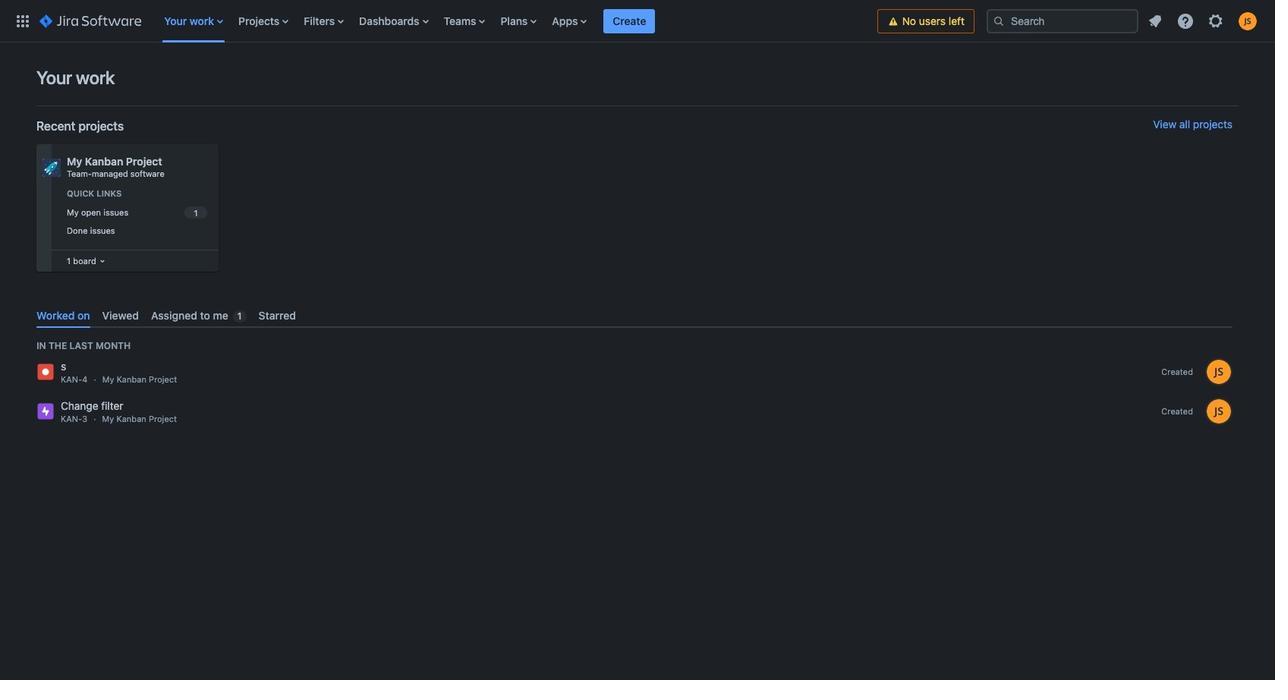 Task type: locate. For each thing, give the bounding box(es) containing it.
help image
[[1177, 12, 1195, 30]]

1 horizontal spatial list
[[1142, 7, 1267, 35]]

list
[[157, 0, 878, 42], [1142, 7, 1267, 35]]

list item
[[604, 0, 656, 42]]

None search field
[[987, 9, 1139, 33]]

appswitcher icon image
[[14, 12, 32, 30]]

notifications image
[[1147, 12, 1165, 30]]

jira software image
[[39, 12, 141, 30], [39, 12, 141, 30]]

banner
[[0, 0, 1276, 43]]

tab list
[[30, 303, 1239, 328]]

your profile and settings image
[[1239, 12, 1257, 30]]



Task type: describe. For each thing, give the bounding box(es) containing it.
settings image
[[1207, 12, 1226, 30]]

Search field
[[987, 9, 1139, 33]]

primary element
[[9, 0, 878, 42]]

search image
[[993, 15, 1005, 27]]

0 horizontal spatial list
[[157, 0, 878, 42]]

board image
[[96, 255, 108, 267]]



Task type: vqa. For each thing, say whether or not it's contained in the screenshot.
Search "field"
yes



